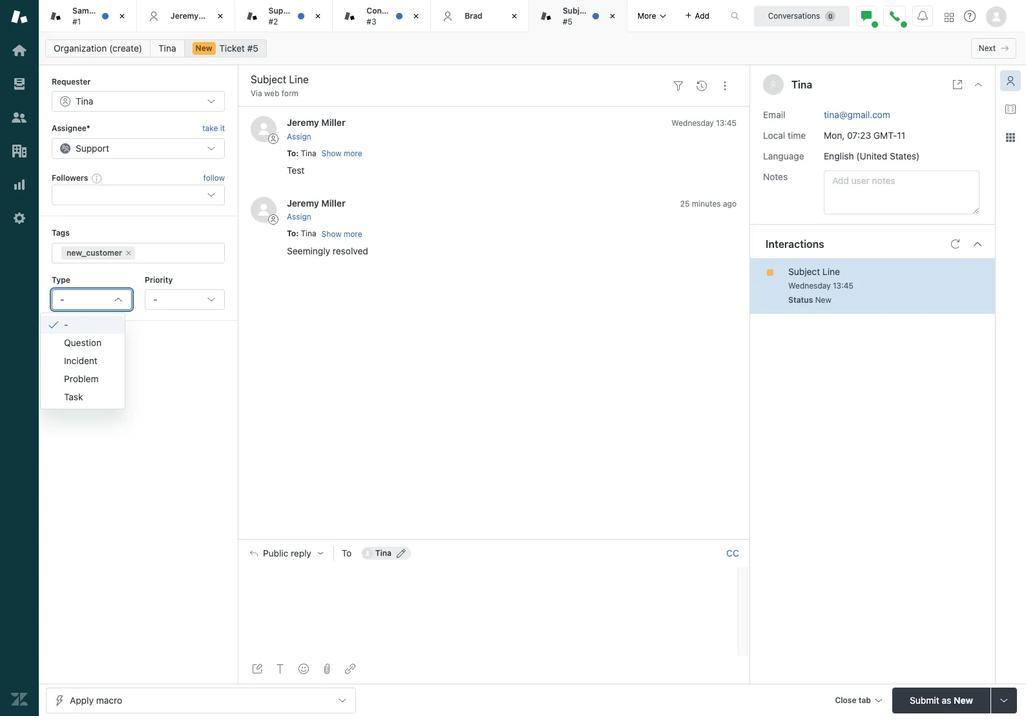 Task type: vqa. For each thing, say whether or not it's contained in the screenshot.
Us
no



Task type: describe. For each thing, give the bounding box(es) containing it.
(create)
[[109, 43, 142, 54]]

tina@gmail.com image
[[362, 549, 373, 559]]

incident
[[64, 355, 98, 366]]

to : tina show more seemingly resolved
[[287, 229, 368, 256]]

zendesk image
[[11, 692, 28, 708]]

#5 inside the subject line #5
[[563, 16, 573, 26]]

more for seemingly resolved
[[344, 229, 362, 239]]

tina link
[[150, 39, 185, 58]]

show for test
[[322, 149, 342, 158]]

take it button
[[202, 122, 225, 136]]

tina@gmail.com
[[824, 109, 891, 120]]

07:23
[[847, 130, 871, 141]]

jeremy for seemingly resolved
[[287, 198, 319, 209]]

#1
[[72, 16, 81, 26]]

to : tina show more test
[[287, 148, 362, 176]]

customers image
[[11, 109, 28, 126]]

wednesday inside conversationlabel log
[[672, 119, 714, 128]]

- for type
[[60, 294, 64, 305]]

contact
[[367, 6, 397, 16]]

#2 tab
[[235, 0, 333, 32]]

tina inside 'secondary' element
[[158, 43, 176, 54]]

follow
[[203, 173, 225, 183]]

notes
[[763, 171, 788, 182]]

take
[[202, 124, 218, 133]]

wednesday 13:45
[[672, 119, 737, 128]]

zendesk products image
[[945, 13, 954, 22]]

ticket
[[219, 43, 245, 54]]

11
[[897, 130, 906, 141]]

tags
[[52, 228, 70, 238]]

to for to : tina show more test
[[287, 148, 296, 158]]

conversationlabel log
[[238, 106, 750, 540]]

avatar image for seemingly resolved
[[251, 197, 277, 223]]

organization (create) button
[[45, 39, 151, 58]]

language
[[763, 150, 805, 161]]

jeremy miller
[[171, 11, 222, 21]]

mon, 07:23 gmt-11
[[824, 130, 906, 141]]

support
[[76, 143, 109, 154]]

take it
[[202, 124, 225, 133]]

miller for test
[[322, 117, 346, 128]]

via
[[251, 89, 262, 98]]

mon,
[[824, 130, 845, 141]]

contact #3
[[367, 6, 397, 26]]

local
[[763, 130, 786, 141]]

apply
[[70, 695, 94, 706]]

tina inside to : tina show more seemingly resolved
[[301, 229, 316, 239]]

secondary element
[[39, 36, 1027, 61]]

as
[[942, 695, 952, 706]]

filter image
[[674, 81, 684, 91]]

line for subject line #5
[[594, 6, 610, 16]]

25 minutes ago text field
[[681, 199, 737, 209]]

13:45 inside conversationlabel log
[[716, 119, 737, 128]]

resolved
[[333, 245, 368, 256]]

#5 inside 'secondary' element
[[247, 43, 258, 54]]

via web form
[[251, 89, 299, 98]]

followers element
[[52, 185, 225, 206]]

states)
[[890, 150, 920, 161]]

edit user image
[[397, 550, 406, 559]]

english (united states)
[[824, 150, 920, 161]]

apps image
[[1006, 133, 1016, 143]]

2 horizontal spatial close image
[[973, 80, 984, 90]]

public reply button
[[239, 541, 333, 568]]

close image inside #1 tab
[[116, 10, 128, 23]]

jeremy miller tab
[[137, 0, 235, 32]]

jeremy miller assign for test
[[287, 117, 346, 141]]

form
[[282, 89, 299, 98]]

task option
[[41, 388, 125, 406]]

reporting image
[[11, 176, 28, 193]]

public reply
[[263, 549, 311, 559]]

follow button
[[203, 173, 225, 184]]

avatar image for test
[[251, 117, 277, 142]]

seemingly
[[287, 245, 330, 256]]

#3
[[367, 16, 376, 26]]

insert emojis image
[[299, 665, 309, 675]]

macro
[[96, 695, 122, 706]]

next
[[979, 43, 996, 53]]

notifications image
[[918, 11, 928, 21]]

1 vertical spatial wednesday 13:45 text field
[[789, 281, 854, 291]]

wednesday 13:45 text field inside conversationlabel log
[[672, 119, 737, 128]]

Add user notes text field
[[824, 170, 980, 214]]

assignee* element
[[52, 138, 225, 159]]

public
[[263, 549, 288, 559]]

add attachment image
[[322, 665, 332, 675]]

add button
[[677, 0, 718, 32]]

email
[[763, 109, 786, 120]]

- for priority
[[153, 294, 157, 305]]

apply macro
[[70, 695, 122, 706]]

jeremy inside tab
[[171, 11, 199, 21]]

tabs tab list
[[39, 0, 718, 32]]

: for seemingly resolved
[[296, 229, 299, 239]]

status
[[789, 295, 813, 305]]

requester element
[[52, 91, 225, 112]]

: for test
[[296, 148, 299, 158]]

task
[[64, 391, 83, 402]]

gmt-
[[874, 130, 897, 141]]

followers
[[52, 173, 88, 183]]

#2
[[269, 16, 278, 26]]

info on adding followers image
[[92, 173, 102, 184]]



Task type: locate. For each thing, give the bounding box(es) containing it.
1 vertical spatial subject
[[789, 266, 820, 277]]

(united
[[857, 150, 888, 161]]

0 horizontal spatial line
[[594, 6, 610, 16]]

close image right #2
[[312, 10, 325, 23]]

1 horizontal spatial #5
[[563, 16, 573, 26]]

to for to : tina show more seemingly resolved
[[287, 229, 296, 239]]

miller up the ticket
[[201, 11, 222, 21]]

: up "test"
[[296, 148, 299, 158]]

tina down "requester"
[[76, 96, 93, 107]]

2 - button from the left
[[145, 290, 225, 310]]

1 close image from the left
[[312, 10, 325, 23]]

to inside to : tina show more seemingly resolved
[[287, 229, 296, 239]]

assign
[[287, 132, 311, 141], [287, 212, 311, 222]]

1 horizontal spatial subject
[[789, 266, 820, 277]]

line for subject line wednesday 13:45 status new
[[823, 266, 840, 277]]

3 close image from the left
[[508, 10, 521, 23]]

1 vertical spatial assign button
[[287, 212, 311, 223]]

2 jeremy miller assign from the top
[[287, 198, 346, 222]]

2 vertical spatial new
[[954, 695, 973, 706]]

0 vertical spatial more
[[344, 149, 362, 158]]

- down priority
[[153, 294, 157, 305]]

0 vertical spatial wednesday 13:45 text field
[[672, 119, 737, 128]]

incident option
[[41, 352, 125, 370]]

1 horizontal spatial - button
[[145, 290, 225, 310]]

assign button for test
[[287, 131, 311, 143]]

1 vertical spatial to
[[287, 229, 296, 239]]

Subject field
[[248, 72, 665, 87]]

close image right contact #3
[[410, 10, 423, 23]]

new right status
[[816, 295, 832, 305]]

ago
[[723, 199, 737, 209]]

knowledge image
[[1006, 104, 1016, 114]]

user image
[[770, 81, 778, 89], [771, 82, 776, 88]]

show more button for test
[[322, 148, 362, 160]]

zendesk support image
[[11, 8, 28, 25]]

- button up - option
[[52, 290, 132, 310]]

tina inside requester element
[[76, 96, 93, 107]]

to
[[287, 148, 296, 158], [287, 229, 296, 239], [342, 548, 352, 559]]

conversations
[[768, 11, 821, 20]]

assign button up "test"
[[287, 131, 311, 143]]

miller inside jeremy miller tab
[[201, 11, 222, 21]]

organizations image
[[11, 143, 28, 160]]

0 horizontal spatial - button
[[52, 290, 132, 310]]

close tab
[[835, 696, 871, 706]]

interactions
[[766, 238, 825, 250]]

tina inside to : tina show more test
[[301, 148, 316, 158]]

subject inside subject line wednesday 13:45 status new
[[789, 266, 820, 277]]

assign for seemingly resolved
[[287, 212, 311, 222]]

1 avatar image from the top
[[251, 117, 277, 142]]

tab containing contact
[[333, 0, 431, 32]]

0 vertical spatial assign
[[287, 132, 311, 141]]

wednesday up status
[[789, 281, 831, 291]]

local time
[[763, 130, 806, 141]]

2 vertical spatial miller
[[322, 198, 346, 209]]

tab
[[333, 0, 431, 32], [529, 0, 627, 32]]

assign up seemingly
[[287, 212, 311, 222]]

25
[[681, 199, 690, 209]]

0 horizontal spatial wednesday 13:45 text field
[[672, 119, 737, 128]]

jeremy miller assign up to : tina show more seemingly resolved
[[287, 198, 346, 222]]

1 jeremy miller assign from the top
[[287, 117, 346, 141]]

0 vertical spatial show
[[322, 149, 342, 158]]

tina
[[158, 43, 176, 54], [792, 79, 813, 90], [76, 96, 93, 107], [301, 148, 316, 158], [301, 229, 316, 239], [375, 549, 392, 559]]

2 horizontal spatial new
[[954, 695, 973, 706]]

0 vertical spatial #5
[[563, 16, 573, 26]]

events image
[[697, 81, 707, 91]]

type
[[52, 275, 70, 285]]

submit as new
[[910, 695, 973, 706]]

1 vertical spatial #5
[[247, 43, 258, 54]]

new inside 'secondary' element
[[196, 43, 212, 53]]

subject for subject line #5
[[563, 6, 592, 16]]

: up seemingly
[[296, 229, 299, 239]]

jeremy miller link down "form"
[[287, 117, 346, 128]]

1 vertical spatial jeremy miller assign
[[287, 198, 346, 222]]

0 vertical spatial 13:45
[[716, 119, 737, 128]]

assign button up seemingly
[[287, 212, 311, 223]]

1 tab from the left
[[333, 0, 431, 32]]

subject inside the subject line #5
[[563, 6, 592, 16]]

conversations button
[[754, 5, 850, 26]]

1 horizontal spatial tab
[[529, 0, 627, 32]]

new right as
[[954, 695, 973, 706]]

13:45 inside subject line wednesday 13:45 status new
[[833, 281, 854, 291]]

assignee*
[[52, 124, 90, 133]]

close image for #5
[[606, 10, 619, 23]]

jeremy miller link for test
[[287, 117, 346, 128]]

0 vertical spatial subject
[[563, 6, 592, 16]]

wednesday down 'events' image
[[672, 119, 714, 128]]

organization (create)
[[54, 43, 142, 54]]

1 vertical spatial :
[[296, 229, 299, 239]]

1 vertical spatial miller
[[322, 117, 346, 128]]

#5
[[563, 16, 573, 26], [247, 43, 258, 54]]

view more details image
[[953, 80, 963, 90]]

0 horizontal spatial subject
[[563, 6, 592, 16]]

0 horizontal spatial wednesday
[[672, 119, 714, 128]]

1 vertical spatial 13:45
[[833, 281, 854, 291]]

to for to
[[342, 548, 352, 559]]

0 horizontal spatial 13:45
[[716, 119, 737, 128]]

new_customer
[[67, 248, 122, 258]]

show more button
[[322, 148, 362, 160], [322, 229, 362, 240]]

1 horizontal spatial wednesday 13:45 text field
[[789, 281, 854, 291]]

#5 up 'secondary' element
[[563, 16, 573, 26]]

to inside to : tina show more test
[[287, 148, 296, 158]]

1 jeremy miller link from the top
[[287, 117, 346, 128]]

close image up (create)
[[116, 10, 128, 23]]

button displays agent's chat status as online. image
[[862, 11, 872, 21]]

0 horizontal spatial #5
[[247, 43, 258, 54]]

- button
[[52, 290, 132, 310], [145, 290, 225, 310]]

more
[[344, 149, 362, 158], [344, 229, 362, 239]]

get help image
[[964, 10, 976, 22]]

close image right 'view more details' icon
[[973, 80, 984, 90]]

assign button
[[287, 131, 311, 143], [287, 212, 311, 223]]

show for seemingly
[[322, 229, 342, 239]]

0 horizontal spatial new
[[196, 43, 212, 53]]

2 avatar image from the top
[[251, 197, 277, 223]]

1 horizontal spatial new
[[816, 295, 832, 305]]

: inside to : tina show more seemingly resolved
[[296, 229, 299, 239]]

to left the tina@gmail.com icon
[[342, 548, 352, 559]]

close image for #3
[[410, 10, 423, 23]]

cc button
[[727, 548, 739, 560]]

close image for #2
[[312, 10, 325, 23]]

admin image
[[11, 210, 28, 227]]

1 show from the top
[[322, 149, 342, 158]]

0 vertical spatial to
[[287, 148, 296, 158]]

test
[[287, 165, 305, 176]]

2 tab from the left
[[529, 0, 627, 32]]

close image inside brad tab
[[508, 10, 521, 23]]

next button
[[971, 38, 1017, 59]]

to up "test"
[[287, 148, 296, 158]]

- option
[[41, 316, 125, 334]]

2 jeremy miller link from the top
[[287, 198, 346, 209]]

1 vertical spatial wednesday
[[789, 281, 831, 291]]

tina up "test"
[[301, 148, 316, 158]]

0 horizontal spatial close image
[[116, 10, 128, 23]]

miller up to : tina show more test
[[322, 117, 346, 128]]

jeremy miller link
[[287, 117, 346, 128], [287, 198, 346, 209]]

close tab button
[[830, 688, 888, 716]]

add
[[695, 11, 710, 20]]

add link (cmd k) image
[[345, 665, 356, 675]]

2 show from the top
[[322, 229, 342, 239]]

#1 tab
[[39, 0, 137, 32]]

: inside to : tina show more test
[[296, 148, 299, 158]]

english
[[824, 150, 854, 161]]

miller for seemingly
[[322, 198, 346, 209]]

show
[[322, 149, 342, 158], [322, 229, 342, 239]]

jeremy down "test"
[[287, 198, 319, 209]]

line inside the subject line #5
[[594, 6, 610, 16]]

wednesday
[[672, 119, 714, 128], [789, 281, 831, 291]]

subject line wednesday 13:45 status new
[[789, 266, 854, 305]]

brad
[[465, 11, 483, 21]]

2 show more button from the top
[[322, 229, 362, 240]]

1 vertical spatial show more button
[[322, 229, 362, 240]]

views image
[[11, 76, 28, 92]]

0 vertical spatial assign button
[[287, 131, 311, 143]]

1 assign button from the top
[[287, 131, 311, 143]]

close image inside the #2 tab
[[312, 10, 325, 23]]

tina up seemingly
[[301, 229, 316, 239]]

close image left 'more' at the right of page
[[606, 10, 619, 23]]

remove image
[[125, 249, 133, 257]]

problem option
[[41, 370, 125, 388]]

0 vertical spatial jeremy miller assign
[[287, 117, 346, 141]]

close image up the ticket
[[214, 10, 227, 23]]

to up seemingly
[[287, 229, 296, 239]]

draft mode image
[[252, 665, 262, 675]]

0 vertical spatial line
[[594, 6, 610, 16]]

organization
[[54, 43, 107, 54]]

new inside subject line wednesday 13:45 status new
[[816, 295, 832, 305]]

assign up "test"
[[287, 132, 311, 141]]

requester
[[52, 77, 91, 87]]

wednesday inside subject line wednesday 13:45 status new
[[789, 281, 831, 291]]

0 horizontal spatial tab
[[333, 0, 431, 32]]

1 vertical spatial assign
[[287, 212, 311, 222]]

1 - button from the left
[[52, 290, 132, 310]]

tina down jeremy miller tab
[[158, 43, 176, 54]]

brad tab
[[431, 0, 529, 32]]

- button down priority
[[145, 290, 225, 310]]

1 horizontal spatial close image
[[214, 10, 227, 23]]

2 more from the top
[[344, 229, 362, 239]]

web
[[264, 89, 279, 98]]

2 close image from the left
[[410, 10, 423, 23]]

miller
[[201, 11, 222, 21], [322, 117, 346, 128], [322, 198, 346, 209]]

jeremy miller link for seemingly
[[287, 198, 346, 209]]

cc
[[727, 548, 739, 559]]

1 more from the top
[[344, 149, 362, 158]]

1 show more button from the top
[[322, 148, 362, 160]]

jeremy
[[171, 11, 199, 21], [287, 117, 319, 128], [287, 198, 319, 209]]

jeremy miller link down "test"
[[287, 198, 346, 209]]

1 assign from the top
[[287, 132, 311, 141]]

more inside to : tina show more seemingly resolved
[[344, 229, 362, 239]]

1 horizontal spatial wednesday
[[789, 281, 831, 291]]

minutes
[[692, 199, 721, 209]]

1 vertical spatial jeremy miller link
[[287, 198, 346, 209]]

problem
[[64, 373, 99, 384]]

subject for subject line wednesday 13:45 status new
[[789, 266, 820, 277]]

0 vertical spatial wednesday
[[672, 119, 714, 128]]

close image
[[312, 10, 325, 23], [410, 10, 423, 23], [508, 10, 521, 23], [606, 10, 619, 23]]

4 close image from the left
[[606, 10, 619, 23]]

wednesday 13:45 text field down 'events' image
[[672, 119, 737, 128]]

1 vertical spatial more
[[344, 229, 362, 239]]

- inside - option
[[64, 319, 68, 330]]

more inside to : tina show more test
[[344, 149, 362, 158]]

more button
[[627, 0, 677, 32]]

jeremy miller assign
[[287, 117, 346, 141], [287, 198, 346, 222]]

new left the ticket
[[196, 43, 212, 53]]

2 vertical spatial jeremy
[[287, 198, 319, 209]]

#5 right the ticket
[[247, 43, 258, 54]]

tab containing subject line
[[529, 0, 627, 32]]

0 vertical spatial show more button
[[322, 148, 362, 160]]

line down 'interactions'
[[823, 266, 840, 277]]

line inside subject line wednesday 13:45 status new
[[823, 266, 840, 277]]

1 horizontal spatial 13:45
[[833, 281, 854, 291]]

jeremy miller assign up to : tina show more test
[[287, 117, 346, 141]]

get started image
[[11, 42, 28, 59]]

0 vertical spatial :
[[296, 148, 299, 158]]

main element
[[0, 0, 39, 717]]

assign for test
[[287, 132, 311, 141]]

2 vertical spatial to
[[342, 548, 352, 559]]

subject up 'secondary' element
[[563, 6, 592, 16]]

- button for priority
[[145, 290, 225, 310]]

hide composer image
[[489, 535, 499, 545]]

1 : from the top
[[296, 148, 299, 158]]

new
[[196, 43, 212, 53], [816, 295, 832, 305], [954, 695, 973, 706]]

more for test
[[344, 149, 362, 158]]

avatar image
[[251, 117, 277, 142], [251, 197, 277, 223]]

- button for type
[[52, 290, 132, 310]]

line
[[594, 6, 610, 16], [823, 266, 840, 277]]

0 vertical spatial jeremy
[[171, 11, 199, 21]]

1 vertical spatial show
[[322, 229, 342, 239]]

show more button for seemingly
[[322, 229, 362, 240]]

jeremy for test
[[287, 117, 319, 128]]

1 vertical spatial avatar image
[[251, 197, 277, 223]]

show inside to : tina show more seemingly resolved
[[322, 229, 342, 239]]

jeremy up tina link
[[171, 11, 199, 21]]

1 horizontal spatial line
[[823, 266, 840, 277]]

close image inside jeremy miller tab
[[214, 10, 227, 23]]

wednesday 13:45 text field up status
[[789, 281, 854, 291]]

ticket #5
[[219, 43, 258, 54]]

customer context image
[[1006, 76, 1016, 86]]

Wednesday 13:45 text field
[[672, 119, 737, 128], [789, 281, 854, 291]]

close
[[835, 696, 857, 706]]

time
[[788, 130, 806, 141]]

ticket actions image
[[720, 81, 730, 91]]

tab
[[859, 696, 871, 706]]

0 vertical spatial miller
[[201, 11, 222, 21]]

format text image
[[275, 665, 286, 675]]

line left 'more' at the right of page
[[594, 6, 610, 16]]

type list box
[[40, 313, 125, 410]]

subject
[[563, 6, 592, 16], [789, 266, 820, 277]]

question
[[64, 337, 101, 348]]

- up question
[[64, 319, 68, 330]]

2 assign from the top
[[287, 212, 311, 222]]

-
[[60, 294, 64, 305], [153, 294, 157, 305], [64, 319, 68, 330]]

13:45
[[716, 119, 737, 128], [833, 281, 854, 291]]

more
[[638, 11, 656, 20]]

2 assign button from the top
[[287, 212, 311, 223]]

tina right the tina@gmail.com icon
[[375, 549, 392, 559]]

jeremy miller assign for seemingly
[[287, 198, 346, 222]]

close image up 'secondary' element
[[508, 10, 521, 23]]

it
[[220, 124, 225, 133]]

1 vertical spatial new
[[816, 295, 832, 305]]

close image
[[116, 10, 128, 23], [214, 10, 227, 23], [973, 80, 984, 90]]

submit
[[910, 695, 940, 706]]

25 minutes ago
[[681, 199, 737, 209]]

0 vertical spatial avatar image
[[251, 117, 277, 142]]

2 : from the top
[[296, 229, 299, 239]]

jeremy down "form"
[[287, 117, 319, 128]]

show inside to : tina show more test
[[322, 149, 342, 158]]

reply
[[291, 549, 311, 559]]

- down type
[[60, 294, 64, 305]]

1 vertical spatial line
[[823, 266, 840, 277]]

assign button for seemingly resolved
[[287, 212, 311, 223]]

subject up status
[[789, 266, 820, 277]]

0 vertical spatial new
[[196, 43, 212, 53]]

subject line #5
[[563, 6, 610, 26]]

displays possible ticket submission types image
[[999, 696, 1010, 706]]

0 vertical spatial jeremy miller link
[[287, 117, 346, 128]]

tina up time
[[792, 79, 813, 90]]

1 vertical spatial jeremy
[[287, 117, 319, 128]]

question option
[[41, 334, 125, 352]]

miller up to : tina show more seemingly resolved
[[322, 198, 346, 209]]

priority
[[145, 275, 173, 285]]



